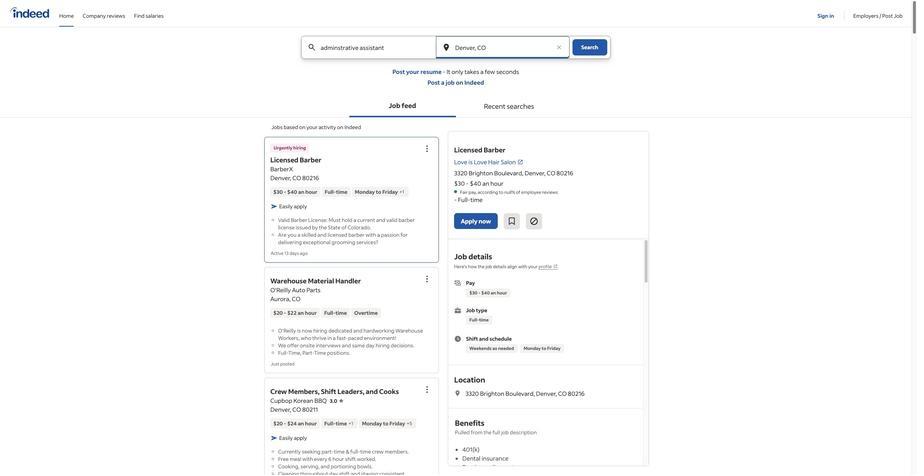 Task type: locate. For each thing, give the bounding box(es) containing it.
search: Job title, keywords, or company text field
[[319, 36, 423, 58]]

tab list
[[0, 95, 912, 118]]

clear location input image
[[556, 44, 563, 51]]

love is love hair salon (opens in a new tab) image
[[518, 159, 524, 165]]

job actions for licensed barber is collapsed image
[[423, 144, 432, 153]]

not interested image
[[530, 217, 539, 226]]

main content
[[0, 36, 912, 475]]

job preferences (opens in a new window) image
[[554, 264, 558, 269]]

None search field
[[295, 36, 617, 68]]



Task type: vqa. For each thing, say whether or not it's contained in the screenshot.
Job actions for Sale Representative is collapsed image
no



Task type: describe. For each thing, give the bounding box(es) containing it.
Edit location text field
[[454, 36, 552, 58]]

3.0 out of five stars rating image
[[330, 398, 343, 405]]

job actions for crew members, shift leaders, and cooks is collapsed image
[[423, 385, 432, 394]]

job actions for warehouse material handler is collapsed image
[[423, 275, 432, 284]]

save this job image
[[507, 217, 516, 226]]



